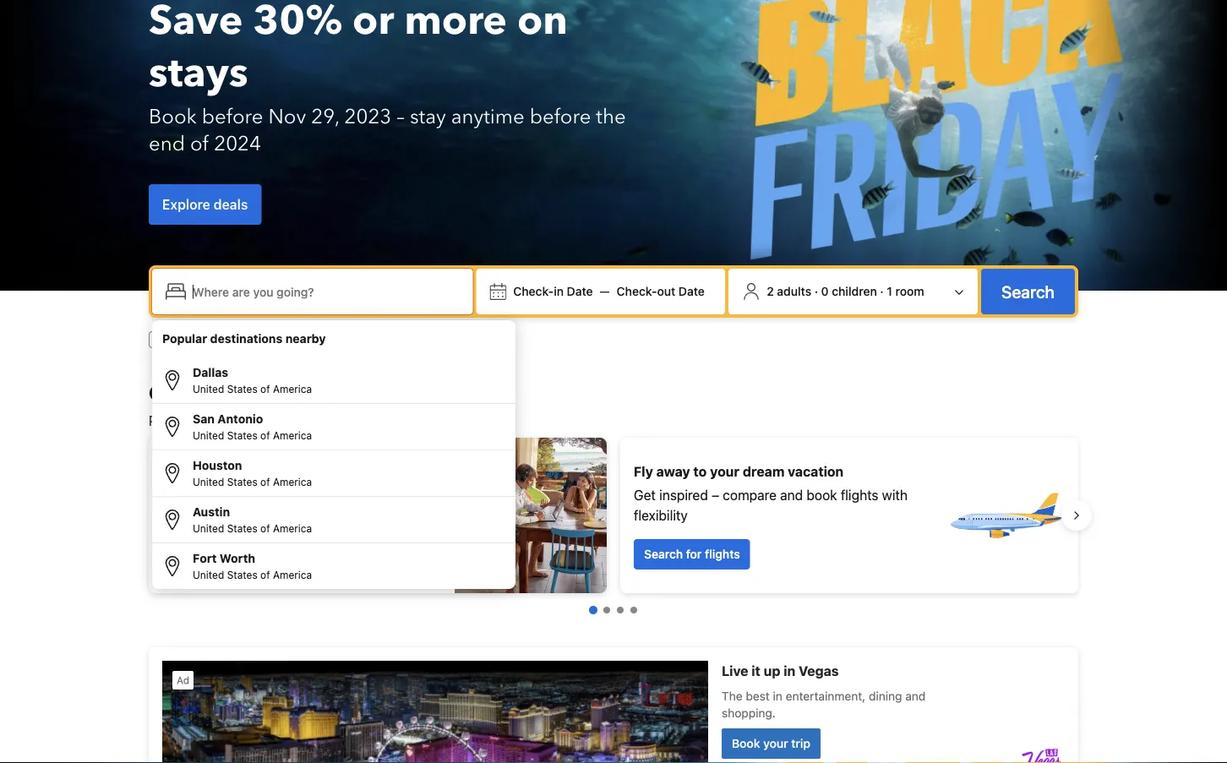 Task type: vqa. For each thing, say whether or not it's contained in the screenshot.
or
yes



Task type: locate. For each thing, give the bounding box(es) containing it.
1 horizontal spatial before
[[530, 103, 591, 131]]

fly away to your dream vacation image
[[947, 456, 1065, 575]]

2 horizontal spatial flights
[[841, 487, 879, 503]]

united inside houston united states of america
[[193, 476, 224, 488]]

book
[[149, 103, 197, 131]]

—
[[600, 284, 610, 298]]

united inside 'austin united states of america'
[[193, 522, 224, 534]]

and inside fly away to your dream vacation get inspired – compare and book flights with flexibility
[[780, 487, 803, 503]]

find
[[172, 557, 196, 571]]

deals,
[[226, 413, 262, 429]]

· left 1
[[880, 284, 884, 298]]

date
[[567, 284, 593, 298], [679, 284, 705, 298]]

region containing take your longest vacation yet
[[135, 431, 1092, 600]]

term
[[162, 497, 191, 513]]

for left you
[[378, 413, 395, 429]]

1 united from the top
[[193, 383, 224, 395]]

3 united from the top
[[193, 476, 224, 488]]

2
[[767, 284, 774, 298]]

to
[[693, 464, 707, 480]]

before
[[202, 103, 263, 131], [530, 103, 591, 131]]

dallas united states of america
[[193, 366, 312, 395]]

states down longest
[[227, 476, 258, 488]]

– right inspired
[[712, 487, 719, 503]]

search inside offers main content
[[644, 547, 683, 561]]

–
[[397, 103, 405, 131], [712, 487, 719, 503]]

flights right looking
[[405, 333, 439, 347]]

5 united from the top
[[193, 569, 224, 581]]

for down flexibility at the bottom of the page
[[686, 547, 702, 561]]

check- left —
[[513, 284, 554, 298]]

0 horizontal spatial search
[[644, 547, 683, 561]]

– inside fly away to your dream vacation get inspired – compare and book flights with flexibility
[[712, 487, 719, 503]]

save
[[149, 0, 243, 49]]

0 horizontal spatial before
[[202, 103, 263, 131]]

0 horizontal spatial your
[[196, 453, 225, 470]]

states down the deals,
[[227, 429, 258, 441]]

check-
[[513, 284, 554, 298], [617, 284, 657, 298]]

1 vertical spatial –
[[712, 487, 719, 503]]

nearby
[[285, 332, 326, 346]]

your right to
[[710, 464, 740, 480]]

anytime
[[451, 103, 525, 131]]

progress bar
[[589, 606, 637, 614]]

0 horizontal spatial stay
[[209, 557, 233, 571]]

austin united states of america
[[193, 505, 312, 534]]

america
[[273, 383, 312, 395], [273, 429, 312, 441], [273, 476, 312, 488], [273, 522, 312, 534], [273, 569, 312, 581]]

united inside san antonio united states of america
[[193, 429, 224, 441]]

of inside houston united states of america
[[260, 476, 270, 488]]

children
[[832, 284, 877, 298]]

vacation up offering on the bottom left
[[281, 453, 337, 470]]

2023
[[344, 103, 392, 131]]

date right out on the right
[[679, 284, 705, 298]]

take your longest vacation yet browse properties offering long- term stays, many at reduced monthly rates.
[[162, 453, 361, 534]]

fort
[[193, 551, 217, 565]]

stay right '2023' in the top left of the page
[[410, 103, 446, 131]]

i'm
[[172, 333, 189, 347]]

and inside offers promotions, deals, and special offers for you
[[266, 413, 289, 429]]

your inside take your longest vacation yet browse properties offering long- term stays, many at reduced monthly rates.
[[196, 453, 225, 470]]

2024
[[214, 130, 261, 158]]

1 vertical spatial search
[[644, 547, 683, 561]]

america up at
[[273, 476, 312, 488]]

1 horizontal spatial search
[[1002, 281, 1055, 301]]

1 vertical spatial and
[[780, 487, 803, 503]]

3 states from the top
[[227, 476, 258, 488]]

offers
[[339, 413, 375, 429]]

0 horizontal spatial vacation
[[281, 453, 337, 470]]

flights left with
[[841, 487, 879, 503]]

date right in
[[567, 284, 593, 298]]

4 america from the top
[[273, 522, 312, 534]]

3 america from the top
[[273, 476, 312, 488]]

1 horizontal spatial vacation
[[788, 464, 844, 480]]

your right take
[[196, 453, 225, 470]]

united down dallas
[[193, 383, 224, 395]]

1 horizontal spatial your
[[710, 464, 740, 480]]

1 horizontal spatial and
[[780, 487, 803, 503]]

2 · from the left
[[880, 284, 884, 298]]

your
[[196, 453, 225, 470], [710, 464, 740, 480]]

1 horizontal spatial –
[[712, 487, 719, 503]]

search inside button
[[1002, 281, 1055, 301]]

vacation
[[281, 453, 337, 470], [788, 464, 844, 480]]

of right end
[[190, 130, 209, 158]]

0 horizontal spatial ·
[[815, 284, 818, 298]]

america inside the dallas united states of america
[[273, 383, 312, 395]]

1 vertical spatial flights
[[841, 487, 879, 503]]

browse
[[162, 477, 207, 493]]

1 horizontal spatial flights
[[705, 547, 740, 561]]

united down fort
[[193, 569, 224, 581]]

united down austin
[[193, 522, 224, 534]]

of down the deals,
[[260, 429, 270, 441]]

away
[[656, 464, 690, 480]]

states for dallas
[[227, 383, 258, 395]]

1 horizontal spatial stay
[[410, 103, 446, 131]]

united inside the dallas united states of america
[[193, 383, 224, 395]]

2 states from the top
[[227, 429, 258, 441]]

0 vertical spatial search
[[1002, 281, 1055, 301]]

· left 0
[[815, 284, 818, 298]]

check- right —
[[617, 284, 657, 298]]

4 united from the top
[[193, 522, 224, 534]]

search button
[[981, 269, 1075, 314]]

houston united states of america
[[193, 459, 312, 488]]

– right '2023' in the top left of the page
[[397, 103, 405, 131]]

0 vertical spatial and
[[266, 413, 289, 429]]

rates.
[[215, 518, 250, 534]]

states inside houston united states of america
[[227, 476, 258, 488]]

2 adults · 0 children · 1 room
[[767, 284, 924, 298]]

room
[[896, 284, 924, 298]]

dallas
[[193, 366, 228, 379]]

1 · from the left
[[815, 284, 818, 298]]

stay inside save 30% or more on stays book before nov 29, 2023 – stay anytime before the end of 2024
[[410, 103, 446, 131]]

states
[[227, 383, 258, 395], [227, 429, 258, 441], [227, 476, 258, 488], [227, 522, 258, 534], [227, 569, 258, 581]]

and
[[266, 413, 289, 429], [780, 487, 803, 503]]

of inside 'austin united states of america'
[[260, 522, 270, 534]]

fly
[[634, 464, 653, 480]]

special
[[292, 413, 335, 429]]

2 america from the top
[[273, 429, 312, 441]]

check-in date button
[[507, 276, 600, 307]]

1 horizontal spatial check-
[[617, 284, 657, 298]]

states for austin
[[227, 522, 258, 534]]

1 states from the top
[[227, 383, 258, 395]]

0 vertical spatial –
[[397, 103, 405, 131]]

america up special
[[273, 383, 312, 395]]

of down 'austin united states of america'
[[260, 569, 270, 581]]

reduced
[[286, 497, 336, 513]]

5 america from the top
[[273, 569, 312, 581]]

on
[[517, 0, 568, 49]]

destinations
[[210, 332, 283, 346]]

·
[[815, 284, 818, 298], [880, 284, 884, 298]]

of down longest
[[260, 476, 270, 488]]

5 states from the top
[[227, 569, 258, 581]]

stay right a at the bottom left of the page
[[209, 557, 233, 571]]

vacation up book
[[788, 464, 844, 480]]

for inside offers promotions, deals, and special offers for you
[[378, 413, 395, 429]]

of
[[190, 130, 209, 158], [260, 383, 270, 395], [260, 429, 270, 441], [260, 476, 270, 488], [260, 522, 270, 534], [260, 569, 270, 581]]

i'm looking for flights
[[324, 333, 439, 347]]

vacation inside take your longest vacation yet browse properties offering long- term stays, many at reduced monthly rates.
[[281, 453, 337, 470]]

– inside save 30% or more on stays book before nov 29, 2023 – stay anytime before the end of 2024
[[397, 103, 405, 131]]

america down 'austin united states of america'
[[273, 569, 312, 581]]

united down san
[[193, 429, 224, 441]]

popular destinations nearby
[[162, 332, 326, 346]]

flights down the compare at the right
[[705, 547, 740, 561]]

america inside houston united states of america
[[273, 476, 312, 488]]

america for dallas
[[273, 383, 312, 395]]

offers promotions, deals, and special offers for you
[[149, 380, 421, 429]]

0 vertical spatial flights
[[405, 333, 439, 347]]

search
[[1002, 281, 1055, 301], [644, 547, 683, 561]]

more
[[404, 0, 507, 49]]

take
[[162, 453, 193, 470]]

0 horizontal spatial –
[[397, 103, 405, 131]]

1 america from the top
[[273, 383, 312, 395]]

get
[[634, 487, 656, 503]]

america inside fort worth united states of america
[[273, 569, 312, 581]]

traveling
[[192, 333, 239, 347]]

with
[[882, 487, 908, 503]]

list box
[[152, 320, 516, 589]]

america inside 'austin united states of america'
[[273, 522, 312, 534]]

2 vertical spatial flights
[[705, 547, 740, 561]]

book
[[807, 487, 837, 503]]

2 adults · 0 children · 1 room button
[[735, 276, 971, 308]]

united down houston
[[193, 476, 224, 488]]

offers main content
[[135, 380, 1092, 763]]

states up antonio
[[227, 383, 258, 395]]

states down many at the left bottom of the page
[[227, 522, 258, 534]]

before left nov
[[202, 103, 263, 131]]

region
[[135, 431, 1092, 600]]

explore
[[162, 197, 210, 213]]

0 vertical spatial stay
[[410, 103, 446, 131]]

before left the
[[530, 103, 591, 131]]

4 states from the top
[[227, 522, 258, 534]]

list box containing popular destinations nearby
[[152, 320, 516, 589]]

0 horizontal spatial and
[[266, 413, 289, 429]]

states inside the dallas united states of america
[[227, 383, 258, 395]]

2 united from the top
[[193, 429, 224, 441]]

1 vertical spatial stay
[[209, 557, 233, 571]]

states down worth
[[227, 569, 258, 581]]

and left book
[[780, 487, 803, 503]]

for
[[242, 333, 257, 347], [387, 333, 402, 347], [378, 413, 395, 429], [686, 547, 702, 561]]

states inside 'austin united states of america'
[[227, 522, 258, 534]]

and right the deals,
[[266, 413, 289, 429]]

0 horizontal spatial check-
[[513, 284, 554, 298]]

0 horizontal spatial date
[[567, 284, 593, 298]]

1 horizontal spatial date
[[679, 284, 705, 298]]

out
[[657, 284, 675, 298]]

america down special
[[273, 429, 312, 441]]

vacation inside fly away to your dream vacation get inspired – compare and book flights with flexibility
[[788, 464, 844, 480]]

search for search
[[1002, 281, 1055, 301]]

america down at
[[273, 522, 312, 534]]

of up the deals,
[[260, 383, 270, 395]]

of down many at the left bottom of the page
[[260, 522, 270, 534]]

find a stay
[[172, 557, 233, 571]]

1 horizontal spatial ·
[[880, 284, 884, 298]]

america for houston
[[273, 476, 312, 488]]



Task type: describe. For each thing, give the bounding box(es) containing it.
a
[[200, 557, 206, 571]]

of inside fort worth united states of america
[[260, 569, 270, 581]]

advertisement region
[[149, 647, 1078, 763]]

Where are you going? field
[[186, 276, 466, 307]]

search for flights
[[644, 547, 740, 561]]

1 date from the left
[[567, 284, 593, 298]]

states inside fort worth united states of america
[[227, 569, 258, 581]]

0 horizontal spatial flights
[[405, 333, 439, 347]]

offering
[[277, 477, 325, 493]]

stays
[[149, 46, 248, 101]]

nov
[[268, 103, 306, 131]]

compare
[[723, 487, 777, 503]]

30%
[[253, 0, 342, 49]]

united for dallas
[[193, 383, 224, 395]]

your inside fly away to your dream vacation get inspired – compare and book flights with flexibility
[[710, 464, 740, 480]]

deals
[[214, 197, 248, 213]]

i'm traveling for work
[[172, 333, 287, 347]]

looking
[[344, 333, 384, 347]]

check-in date — check-out date
[[513, 284, 705, 298]]

in
[[554, 284, 564, 298]]

austin
[[193, 505, 230, 519]]

promotions,
[[149, 413, 222, 429]]

1 before from the left
[[202, 103, 263, 131]]

united for austin
[[193, 522, 224, 534]]

states for houston
[[227, 476, 258, 488]]

take your longest vacation yet image
[[455, 438, 607, 593]]

2 before from the left
[[530, 103, 591, 131]]

1 check- from the left
[[513, 284, 554, 298]]

0
[[821, 284, 829, 298]]

monthly
[[162, 518, 212, 534]]

for right looking
[[387, 333, 402, 347]]

united for houston
[[193, 476, 224, 488]]

explore deals
[[162, 197, 248, 213]]

antonio
[[218, 412, 263, 426]]

of inside save 30% or more on stays book before nov 29, 2023 – stay anytime before the end of 2024
[[190, 130, 209, 158]]

america for austin
[[273, 522, 312, 534]]

inspired
[[659, 487, 708, 503]]

2 date from the left
[[679, 284, 705, 298]]

progress bar inside offers main content
[[589, 606, 637, 614]]

flights inside fly away to your dream vacation get inspired – compare and book flights with flexibility
[[841, 487, 879, 503]]

save 30% or more on stays book before nov 29, 2023 – stay anytime before the end of 2024
[[149, 0, 626, 158]]

work
[[261, 333, 287, 347]]

1
[[887, 284, 892, 298]]

search for search for flights
[[644, 547, 683, 561]]

you
[[399, 413, 421, 429]]

flexibility
[[634, 508, 688, 524]]

check-out date button
[[610, 276, 712, 307]]

29,
[[311, 103, 339, 131]]

search for flights link
[[634, 539, 750, 570]]

i'm
[[324, 333, 341, 347]]

longest
[[229, 453, 278, 470]]

san antonio united states of america
[[193, 412, 312, 441]]

states inside san antonio united states of america
[[227, 429, 258, 441]]

of inside san antonio united states of america
[[260, 429, 270, 441]]

many
[[234, 497, 267, 513]]

of inside the dallas united states of america
[[260, 383, 270, 395]]

stays,
[[194, 497, 230, 513]]

san
[[193, 412, 215, 426]]

fly away to your dream vacation get inspired – compare and book flights with flexibility
[[634, 464, 908, 524]]

properties
[[211, 477, 274, 493]]

stay inside offers main content
[[209, 557, 233, 571]]

worth
[[220, 551, 255, 565]]

end
[[149, 130, 185, 158]]

for left 'work'
[[242, 333, 257, 347]]

at
[[270, 497, 282, 513]]

popular destinations nearby group
[[152, 358, 516, 589]]

2 check- from the left
[[617, 284, 657, 298]]

or
[[353, 0, 394, 49]]

offers
[[149, 380, 210, 408]]

yet
[[340, 453, 361, 470]]

fort worth united states of america
[[193, 551, 312, 581]]

popular
[[162, 332, 207, 346]]

america inside san antonio united states of america
[[273, 429, 312, 441]]

united inside fort worth united states of america
[[193, 569, 224, 581]]

houston
[[193, 459, 242, 472]]

the
[[596, 103, 626, 131]]

adults
[[777, 284, 811, 298]]

long-
[[329, 477, 361, 493]]

explore deals link
[[149, 184, 261, 225]]

find a stay link
[[162, 549, 243, 580]]

dream
[[743, 464, 785, 480]]



